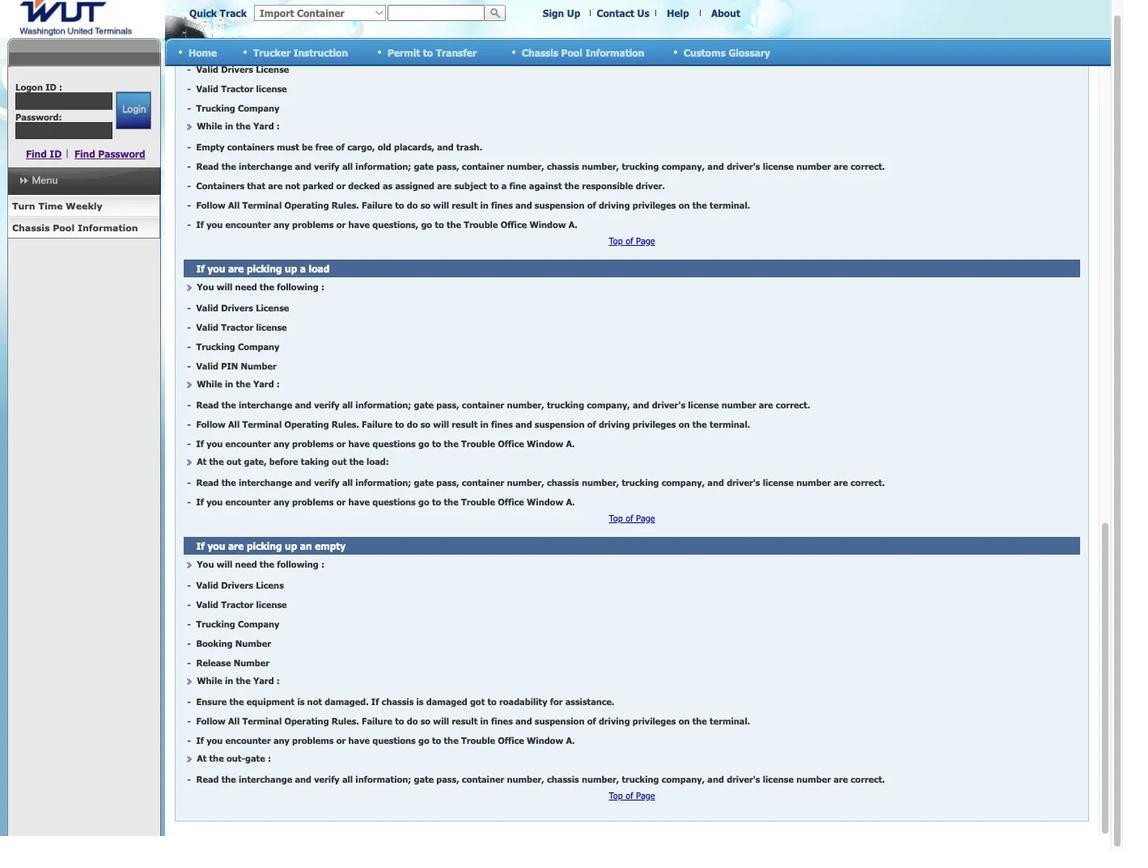 Task type: describe. For each thing, give the bounding box(es) containing it.
contact us link
[[597, 7, 650, 19]]

home
[[189, 46, 217, 58]]

find password link
[[74, 148, 145, 160]]

sign
[[543, 7, 564, 19]]

login image
[[116, 92, 151, 129]]

0 horizontal spatial chassis
[[12, 222, 50, 233]]

0 vertical spatial chassis
[[522, 46, 558, 58]]

quick track
[[189, 7, 247, 19]]

turn
[[12, 201, 35, 212]]

find for find password
[[74, 148, 95, 160]]

contact us
[[597, 7, 650, 19]]

turn time weekly link
[[7, 196, 160, 217]]

find for find id
[[26, 148, 47, 160]]

help
[[667, 7, 689, 19]]

find id
[[26, 148, 62, 160]]

us
[[637, 7, 650, 19]]

up
[[567, 7, 580, 19]]

quick
[[189, 7, 217, 19]]

1 horizontal spatial pool
[[561, 46, 583, 58]]

1 vertical spatial chassis pool information
[[12, 222, 138, 233]]

customs
[[684, 46, 726, 58]]

sign up link
[[543, 7, 580, 19]]

permit
[[388, 46, 420, 58]]

permit to transfer
[[388, 46, 477, 58]]

sign up
[[543, 7, 580, 19]]

customs glossary
[[684, 46, 770, 58]]

password:
[[15, 111, 62, 122]]

trucker instruction
[[253, 46, 348, 58]]

trucker
[[253, 46, 291, 58]]



Task type: locate. For each thing, give the bounding box(es) containing it.
0 horizontal spatial pool
[[53, 222, 75, 233]]

1 vertical spatial chassis
[[12, 222, 50, 233]]

pool down turn time weekly
[[53, 222, 75, 233]]

chassis down sign
[[522, 46, 558, 58]]

password
[[98, 148, 145, 160]]

information
[[585, 46, 644, 58], [78, 222, 138, 233]]

glossary
[[729, 46, 770, 58]]

None password field
[[15, 122, 113, 139]]

0 vertical spatial information
[[585, 46, 644, 58]]

pool
[[561, 46, 583, 58], [53, 222, 75, 233]]

chassis pool information down turn time weekly link
[[12, 222, 138, 233]]

transfer
[[436, 46, 477, 58]]

1 find from the left
[[26, 148, 47, 160]]

chassis pool information
[[522, 46, 644, 58], [12, 222, 138, 233]]

chassis down the turn
[[12, 222, 50, 233]]

0 horizontal spatial find
[[26, 148, 47, 160]]

1 vertical spatial information
[[78, 222, 138, 233]]

contact
[[597, 7, 634, 19]]

information down contact
[[585, 46, 644, 58]]

to
[[423, 46, 433, 58]]

information down weekly
[[78, 222, 138, 233]]

0 vertical spatial id
[[45, 82, 56, 93]]

1 vertical spatial id
[[50, 148, 62, 160]]

1 vertical spatial pool
[[53, 222, 75, 233]]

weekly
[[66, 201, 103, 212]]

find id link
[[26, 148, 62, 160]]

logon
[[15, 82, 43, 93]]

find left password
[[74, 148, 95, 160]]

chassis pool information link
[[7, 217, 160, 239]]

track
[[220, 7, 247, 19]]

1 horizontal spatial find
[[74, 148, 95, 160]]

pool down up
[[561, 46, 583, 58]]

:
[[59, 82, 62, 93]]

logon id :
[[15, 82, 62, 93]]

0 horizontal spatial chassis pool information
[[12, 222, 138, 233]]

chassis
[[522, 46, 558, 58], [12, 222, 50, 233]]

id down the password:
[[50, 148, 62, 160]]

instruction
[[293, 46, 348, 58]]

find
[[26, 148, 47, 160], [74, 148, 95, 160]]

id for find
[[50, 148, 62, 160]]

id left the :
[[45, 82, 56, 93]]

1 horizontal spatial information
[[585, 46, 644, 58]]

0 vertical spatial chassis pool information
[[522, 46, 644, 58]]

id for logon
[[45, 82, 56, 93]]

find password
[[74, 148, 145, 160]]

chassis pool information down up
[[522, 46, 644, 58]]

find down the password:
[[26, 148, 47, 160]]

about
[[711, 7, 740, 19]]

1 horizontal spatial chassis
[[522, 46, 558, 58]]

0 horizontal spatial information
[[78, 222, 138, 233]]

time
[[38, 201, 63, 212]]

None text field
[[388, 5, 485, 21], [15, 93, 113, 110], [388, 5, 485, 21], [15, 93, 113, 110]]

help link
[[667, 7, 689, 19]]

2 find from the left
[[74, 148, 95, 160]]

about link
[[711, 7, 740, 19]]

0 vertical spatial pool
[[561, 46, 583, 58]]

id
[[45, 82, 56, 93], [50, 148, 62, 160]]

turn time weekly
[[12, 201, 103, 212]]

1 horizontal spatial chassis pool information
[[522, 46, 644, 58]]



